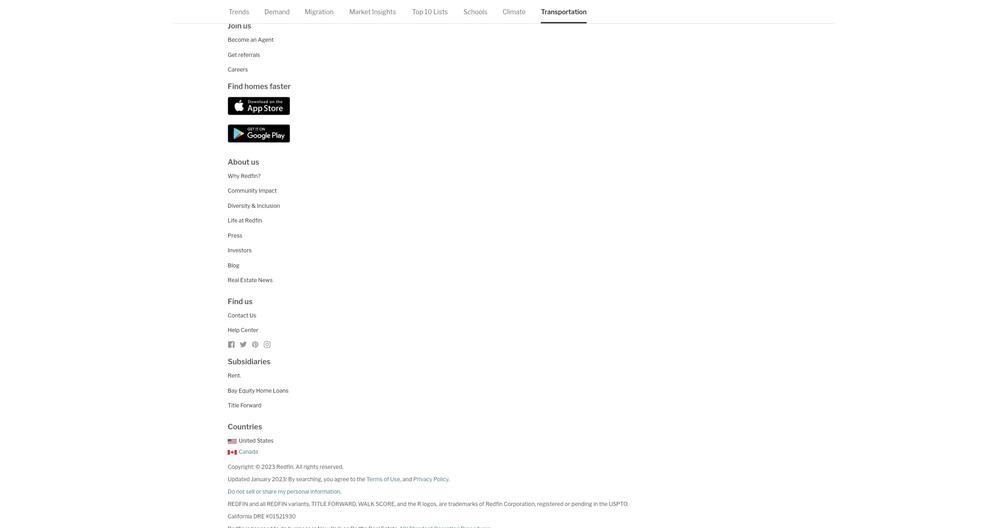Task type: locate. For each thing, give the bounding box(es) containing it.
1 horizontal spatial or
[[565, 501, 571, 508]]

1 find from the top
[[228, 82, 243, 91]]

top 10 lists
[[412, 8, 448, 16]]

0 horizontal spatial redfin
[[245, 217, 262, 224]]

updated january 2023: by searching, you agree to the terms of use , and privacy policy .
[[228, 476, 450, 483]]

0 horizontal spatial the
[[357, 476, 366, 483]]

trademarks
[[449, 501, 478, 508]]

1 vertical spatial find
[[228, 298, 243, 306]]

home
[[256, 388, 272, 395]]

redfin
[[245, 217, 262, 224], [486, 501, 503, 508]]

bay equity home loans button
[[228, 388, 289, 395]]

2 vertical spatial us
[[245, 298, 253, 306]]

copyright:
[[228, 464, 255, 471]]

1 vertical spatial .
[[341, 489, 342, 496]]

blog button
[[228, 262, 240, 269]]

redfin right at
[[245, 217, 262, 224]]

0 vertical spatial us
[[243, 22, 251, 30]]

.
[[449, 476, 450, 483], [341, 489, 342, 496]]

canada link
[[228, 449, 258, 456]]

2 find from the top
[[228, 298, 243, 306]]

redfin.
[[277, 464, 295, 471]]

migration
[[305, 8, 334, 16]]

0 vertical spatial .
[[449, 476, 450, 483]]

of right trademarks
[[480, 501, 485, 508]]

my
[[278, 489, 286, 496]]

1 horizontal spatial of
[[480, 501, 485, 508]]

find up contact
[[228, 298, 243, 306]]

community
[[228, 188, 258, 194]]

1 redfin from the left
[[228, 501, 248, 508]]

become
[[228, 36, 249, 43]]

2 horizontal spatial the
[[600, 501, 608, 508]]

us right 'join'
[[243, 22, 251, 30]]

1 horizontal spatial redfin
[[486, 501, 503, 508]]

rights
[[304, 464, 319, 471]]

become an agent
[[228, 36, 274, 43]]

0 horizontal spatial or
[[256, 489, 261, 496]]

0 vertical spatial of
[[384, 476, 389, 483]]

redfin up '#01521930'
[[267, 501, 287, 508]]

the right the to
[[357, 476, 366, 483]]

estate
[[240, 277, 257, 284]]

january
[[251, 476, 271, 483]]

bay
[[228, 388, 238, 395]]

of left use
[[384, 476, 389, 483]]

all
[[296, 464, 303, 471]]

privacy policy link
[[414, 476, 449, 483]]

0 horizontal spatial redfin
[[228, 501, 248, 508]]

us up us
[[245, 298, 253, 306]]

top 10 lists link
[[412, 0, 448, 24]]

1 horizontal spatial redfin
[[267, 501, 287, 508]]

1 horizontal spatial .
[[449, 476, 450, 483]]

redfin left corporation,
[[486, 501, 503, 508]]

find down "careers" button
[[228, 82, 243, 91]]

. right privacy
[[449, 476, 450, 483]]

privacy
[[414, 476, 433, 483]]

us up redfin?
[[251, 158, 259, 167]]

0 vertical spatial redfin
[[245, 217, 262, 224]]

real
[[228, 277, 239, 284]]

corporation,
[[504, 501, 536, 508]]

terms
[[367, 476, 383, 483]]

us for find us
[[245, 298, 253, 306]]

transportation
[[541, 8, 587, 16]]

loans
[[273, 388, 289, 395]]

0 vertical spatial or
[[256, 489, 261, 496]]

forward
[[241, 403, 262, 409]]

0 horizontal spatial .
[[341, 489, 342, 496]]

top
[[412, 8, 424, 16]]

trends link
[[229, 0, 249, 24]]

at
[[239, 217, 244, 224]]

the left r
[[408, 501, 417, 508]]

or
[[256, 489, 261, 496], [565, 501, 571, 508]]

,
[[400, 476, 402, 483]]

join
[[228, 22, 242, 30]]

schools
[[464, 8, 488, 16]]

find homes faster
[[228, 82, 291, 91]]

forward,
[[328, 501, 357, 508]]

1 vertical spatial us
[[251, 158, 259, 167]]

california
[[228, 514, 252, 520]]

about us
[[228, 158, 259, 167]]

careers
[[228, 66, 248, 73]]

updated
[[228, 476, 250, 483]]

. down agree
[[341, 489, 342, 496]]

or right sell
[[256, 489, 261, 496]]

personal
[[287, 489, 309, 496]]

find for find homes faster
[[228, 82, 243, 91]]

investors button
[[228, 247, 252, 254]]

market
[[350, 8, 371, 16]]

why
[[228, 173, 240, 180]]

title
[[228, 403, 239, 409]]

1 vertical spatial of
[[480, 501, 485, 508]]

or left pending
[[565, 501, 571, 508]]

information
[[311, 489, 341, 496]]

variants,
[[289, 501, 310, 508]]

download the redfin app on the apple app store image
[[228, 97, 290, 115]]

not
[[236, 489, 245, 496]]

searching,
[[296, 476, 323, 483]]

1 vertical spatial or
[[565, 501, 571, 508]]

download the redfin app from the google play store image
[[228, 125, 290, 143]]

contact us
[[228, 312, 256, 319]]

1 horizontal spatial the
[[408, 501, 417, 508]]

to
[[350, 476, 356, 483]]

title forward button
[[228, 403, 262, 409]]

2 redfin from the left
[[267, 501, 287, 508]]

0 vertical spatial find
[[228, 82, 243, 91]]

life at redfin button
[[228, 217, 262, 224]]

canada
[[239, 449, 258, 456]]

logos,
[[423, 501, 438, 508]]

why redfin? button
[[228, 173, 261, 180]]

careers button
[[228, 66, 248, 73]]

redfin up "california"
[[228, 501, 248, 508]]

and left 'all'
[[249, 501, 259, 508]]

us for about us
[[251, 158, 259, 167]]

find for find us
[[228, 298, 243, 306]]

news
[[258, 277, 273, 284]]

real estate news button
[[228, 277, 273, 284]]

redfin
[[228, 501, 248, 508], [267, 501, 287, 508]]

the right in
[[600, 501, 608, 508]]

rent. button
[[228, 373, 241, 380]]

and
[[403, 476, 412, 483], [249, 501, 259, 508], [397, 501, 407, 508]]

all
[[260, 501, 266, 508]]

policy
[[434, 476, 449, 483]]

referrals
[[238, 51, 260, 58]]

united
[[239, 438, 256, 445]]



Task type: describe. For each thing, give the bounding box(es) containing it.
score,
[[376, 501, 396, 508]]

agree
[[334, 476, 349, 483]]

center
[[241, 327, 259, 334]]

market insights link
[[350, 0, 396, 24]]

agent
[[258, 36, 274, 43]]

get referrals button
[[228, 51, 260, 58]]

you
[[324, 476, 333, 483]]

get
[[228, 51, 237, 58]]

redfin twitter image
[[240, 341, 247, 349]]

california dre #01521930
[[228, 514, 296, 520]]

do
[[228, 489, 235, 496]]

registered
[[538, 501, 564, 508]]

join us
[[228, 22, 251, 30]]

share
[[263, 489, 277, 496]]

10
[[425, 8, 432, 16]]

use
[[391, 476, 400, 483]]

blog
[[228, 262, 240, 269]]

©
[[256, 464, 260, 471]]

in
[[594, 501, 598, 508]]

are
[[439, 501, 447, 508]]

2023
[[261, 464, 275, 471]]

contact
[[228, 312, 249, 319]]

do not sell or share my personal information .
[[228, 489, 342, 496]]

about
[[228, 158, 250, 167]]

copyright: © 2023 redfin. all rights reserved.
[[228, 464, 344, 471]]

terms of use link
[[367, 476, 400, 483]]

us for join us
[[243, 22, 251, 30]]

redfin pinterest image
[[252, 341, 259, 349]]

diversity & inclusion
[[228, 202, 280, 209]]

equity
[[239, 388, 255, 395]]

title
[[312, 501, 327, 508]]

transportation link
[[541, 0, 587, 24]]

do not sell or share my personal information link
[[228, 489, 341, 496]]

homes
[[245, 82, 268, 91]]

community impact
[[228, 188, 277, 194]]

2023:
[[272, 476, 287, 483]]

reserved.
[[320, 464, 344, 471]]

walk
[[358, 501, 375, 508]]

redfin instagram image
[[264, 341, 271, 349]]

title forward
[[228, 403, 262, 409]]

r
[[418, 501, 422, 508]]

and right ,
[[403, 476, 412, 483]]

get referrals
[[228, 51, 260, 58]]

demand link
[[265, 0, 290, 24]]

an
[[251, 36, 257, 43]]

contact us button
[[228, 312, 256, 319]]

insights
[[372, 8, 396, 16]]

by
[[288, 476, 295, 483]]

united states
[[239, 438, 274, 445]]

investors
[[228, 247, 252, 254]]

faster
[[270, 82, 291, 91]]

trends
[[229, 8, 249, 16]]

press button
[[228, 232, 243, 239]]

&
[[252, 202, 256, 209]]

diversity & inclusion button
[[228, 202, 280, 209]]

help
[[228, 327, 240, 334]]

climate link
[[503, 0, 526, 24]]

uspto.
[[609, 501, 629, 508]]

demand
[[265, 8, 290, 16]]

life
[[228, 217, 238, 224]]

sell
[[246, 489, 255, 496]]

market insights
[[350, 8, 396, 16]]

climate
[[503, 8, 526, 16]]

redfin and all redfin variants, title forward, walk score, and the r logos, are trademarks of redfin corporation, registered or pending in the uspto.
[[228, 501, 629, 508]]

pending
[[572, 501, 593, 508]]

0 horizontal spatial of
[[384, 476, 389, 483]]

us flag image
[[228, 439, 237, 444]]

states
[[257, 438, 274, 445]]

life at redfin
[[228, 217, 262, 224]]

redfin facebook image
[[228, 341, 235, 349]]

#01521930
[[266, 514, 296, 520]]

bay equity home loans
[[228, 388, 289, 395]]

and right score,
[[397, 501, 407, 508]]

1 vertical spatial redfin
[[486, 501, 503, 508]]

real estate news
[[228, 277, 273, 284]]

canadian flag image
[[228, 451, 237, 455]]

community impact button
[[228, 188, 277, 194]]

dre
[[254, 514, 265, 520]]

press
[[228, 232, 243, 239]]



Task type: vqa. For each thing, say whether or not it's contained in the screenshot.
Canada link
yes



